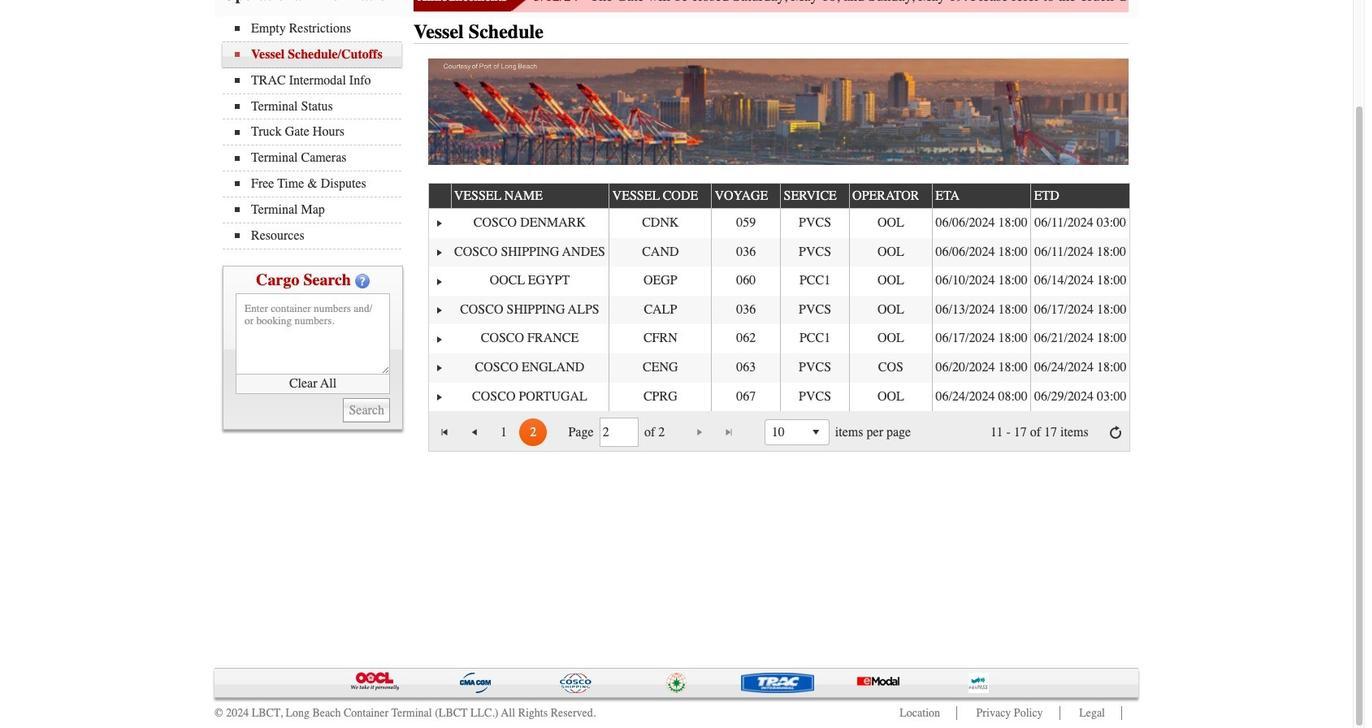 Task type: vqa. For each thing, say whether or not it's contained in the screenshot.
Page navigation, page 2 of 2 application on the bottom
yes



Task type: locate. For each thing, give the bounding box(es) containing it.
2 row from the top
[[429, 209, 1130, 238]]

page navigation, page 2 of 2 application
[[429, 412, 1130, 451]]

column header
[[429, 184, 451, 209]]

None submit
[[343, 398, 390, 422]]

Enter container numbers and/ or booking numbers.  text field
[[236, 293, 390, 374]]

tree grid
[[429, 182, 1131, 412]]

row group
[[429, 209, 1130, 412]]

cell
[[429, 209, 451, 238], [451, 209, 609, 238], [609, 209, 712, 238], [712, 209, 781, 238], [781, 209, 850, 238], [850, 209, 933, 238], [933, 209, 1031, 238], [1031, 209, 1130, 238], [429, 238, 451, 267], [451, 238, 609, 267], [609, 238, 712, 267], [712, 238, 781, 267], [781, 238, 850, 267], [850, 238, 933, 267], [933, 238, 1031, 267], [1031, 238, 1130, 267], [429, 267, 451, 296], [451, 267, 609, 296], [609, 267, 712, 296], [712, 267, 781, 296], [781, 267, 850, 296], [850, 267, 933, 296], [933, 267, 1031, 296], [1031, 267, 1130, 296], [429, 296, 451, 325], [451, 296, 609, 325], [609, 296, 712, 325], [712, 296, 781, 325], [781, 296, 850, 325], [850, 296, 933, 325], [933, 296, 1031, 325], [1031, 296, 1130, 325], [429, 325, 451, 354], [451, 325, 609, 354], [609, 325, 712, 354], [712, 325, 781, 354], [781, 325, 850, 354], [850, 325, 933, 354], [933, 325, 1031, 354], [1031, 325, 1130, 354], [429, 354, 451, 383], [451, 354, 609, 383], [609, 354, 712, 383], [712, 354, 781, 383], [781, 354, 850, 383], [850, 354, 933, 383], [933, 354, 1031, 383], [1031, 354, 1130, 383], [429, 383, 451, 412], [451, 383, 609, 412], [609, 383, 712, 412], [712, 383, 781, 412], [781, 383, 850, 412], [850, 383, 933, 412], [933, 383, 1031, 412], [1031, 383, 1130, 412]]

7 row from the top
[[429, 354, 1130, 383]]

row
[[429, 182, 1131, 209], [429, 209, 1130, 238], [429, 238, 1130, 267], [429, 267, 1130, 296], [429, 296, 1130, 325], [429, 325, 1130, 354], [429, 354, 1130, 383], [429, 383, 1130, 412]]

go to the previous page image
[[468, 426, 481, 439]]

go to the first page image
[[439, 426, 452, 439]]

3 row from the top
[[429, 238, 1130, 267]]

refresh image
[[1110, 426, 1123, 439]]

menu bar
[[223, 16, 410, 249]]



Task type: describe. For each thing, give the bounding box(es) containing it.
8 row from the top
[[429, 383, 1130, 412]]

5 row from the top
[[429, 296, 1130, 325]]

1 row from the top
[[429, 182, 1131, 209]]

column header inside row
[[429, 184, 451, 209]]

6 row from the top
[[429, 325, 1130, 354]]

Page 2 field
[[603, 421, 636, 444]]

4 row from the top
[[429, 267, 1130, 296]]



